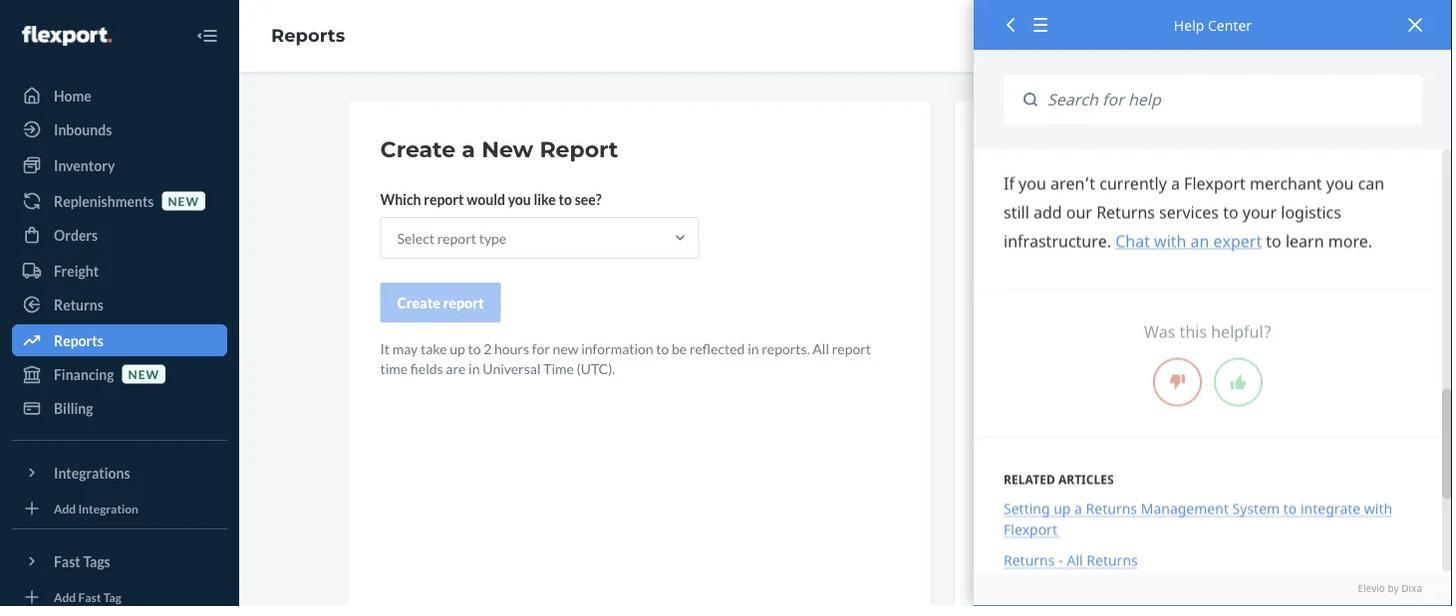 Task type: locate. For each thing, give the bounding box(es) containing it.
inventory - levels today button
[[987, 529, 1311, 574]]

add for add integration
[[54, 502, 76, 516]]

2 vertical spatial inventory
[[991, 543, 1050, 560]]

- for monthly
[[1050, 408, 1055, 425]]

- left today
[[1058, 552, 1063, 571]]

1 horizontal spatial reports link
[[271, 25, 345, 46]]

a down related articles on the bottom right of page
[[1074, 500, 1082, 519]]

0 horizontal spatial reports link
[[12, 325, 227, 357]]

2 vertical spatial a
[[1074, 500, 1082, 519]]

flexport logo image
[[22, 26, 111, 46]]

2 add from the top
[[54, 590, 76, 605]]

0 horizontal spatial up
[[450, 340, 465, 357]]

1 horizontal spatial articles
[[1131, 169, 1176, 186]]

0 vertical spatial add
[[54, 502, 76, 516]]

0 vertical spatial billing
[[991, 274, 1029, 291]]

up inside setting up a returns management system to integrate with flexport
[[1054, 500, 1071, 519]]

billing - credits report button
[[987, 260, 1311, 305]]

center
[[1208, 15, 1252, 34], [1085, 169, 1128, 186]]

credits
[[1039, 274, 1084, 291]]

inventory up monthly
[[1058, 363, 1117, 380]]

up
[[450, 340, 465, 357], [1054, 500, 1071, 519]]

1 vertical spatial center
[[1085, 169, 1128, 186]]

of
[[1298, 169, 1310, 186]]

inbounds up related
[[991, 408, 1047, 425]]

add inside add integration link
[[54, 502, 76, 516]]

0 horizontal spatial reports
[[54, 332, 103, 349]]

like
[[534, 191, 556, 208]]

was
[[1144, 321, 1175, 343]]

- for levels
[[1053, 543, 1058, 560]]

0 horizontal spatial a
[[462, 136, 475, 163]]

0 vertical spatial up
[[450, 340, 465, 357]]

tags
[[83, 554, 110, 571]]

1 vertical spatial a
[[1216, 169, 1223, 186]]

- for shipping
[[1050, 498, 1055, 515]]

create
[[380, 136, 456, 163], [397, 294, 440, 311]]

hours
[[494, 340, 529, 357]]

report up these
[[987, 136, 1051, 157]]

- right the setting at bottom right
[[1050, 498, 1055, 515]]

in left reports. on the right bottom of the page
[[748, 340, 759, 357]]

inbounds up flexport
[[991, 498, 1047, 515]]

1 horizontal spatial new
[[168, 194, 199, 208]]

report inside button
[[1087, 274, 1129, 291]]

inbounds inside button
[[991, 408, 1047, 425]]

report inside the create report button
[[443, 294, 484, 311]]

submitted
[[1086, 318, 1149, 335]]

reconciliation down 'was'
[[1120, 363, 1207, 380]]

financing
[[54, 366, 114, 383]]

1 vertical spatial up
[[1054, 500, 1071, 519]]

billing down the introduction
[[991, 274, 1029, 291]]

it may take up to 2 hours for new information to be reflected in reports. all report time fields are in universal time (utc).
[[380, 340, 871, 377]]

get
[[1194, 169, 1214, 186]]

report left type
[[437, 230, 476, 247]]

in
[[748, 340, 759, 357], [469, 360, 480, 377]]

1 vertical spatial add
[[54, 590, 76, 605]]

articles inside visit these help center articles to get a description of the report and column details.
[[1131, 169, 1176, 186]]

inbounds down the 'claims - claims submitted'
[[991, 363, 1047, 380]]

all right reports. on the right bottom of the page
[[813, 340, 829, 357]]

reconciliation up inventory - levels today button
[[1143, 498, 1230, 515]]

1 horizontal spatial billing
[[991, 274, 1029, 291]]

- inside inbounds - monthly reconciliation button
[[1050, 408, 1055, 425]]

reconciliation inside button
[[1112, 408, 1199, 425]]

1 horizontal spatial in
[[748, 340, 759, 357]]

0 vertical spatial new
[[168, 194, 199, 208]]

inventory down flexport
[[991, 543, 1050, 560]]

- left levels
[[1053, 543, 1058, 560]]

0 horizontal spatial inventory
[[54, 157, 115, 174]]

inventory link
[[12, 149, 227, 181]]

up down related articles on the bottom right of page
[[1054, 500, 1071, 519]]

0 horizontal spatial claims
[[991, 318, 1032, 335]]

0 vertical spatial center
[[1208, 15, 1252, 34]]

claims down credits
[[1042, 318, 1083, 335]]

1 vertical spatial reconciliation
[[1112, 408, 1199, 425]]

0 vertical spatial articles
[[1131, 169, 1176, 186]]

center up column
[[1085, 169, 1128, 186]]

- left credits
[[1031, 274, 1036, 291]]

see?
[[575, 191, 602, 208]]

1 vertical spatial create
[[397, 294, 440, 311]]

integration
[[78, 502, 138, 516]]

type
[[479, 230, 506, 247]]

create for create report
[[397, 294, 440, 311]]

to left get
[[1178, 169, 1191, 186]]

articles up shipping
[[1058, 472, 1114, 488]]

report for which report would you like to see?
[[424, 191, 464, 208]]

inbounds
[[54, 121, 112, 138], [991, 363, 1047, 380], [991, 408, 1047, 425], [991, 498, 1047, 515]]

related articles
[[1004, 472, 1114, 488]]

new for financing
[[128, 367, 160, 382]]

home
[[54, 87, 92, 104]]

- inside billing - credits report button
[[1031, 274, 1036, 291]]

1 vertical spatial inventory
[[1058, 363, 1117, 380]]

select report type
[[397, 230, 506, 247]]

integrations button
[[12, 457, 227, 489]]

levels
[[1060, 543, 1098, 560]]

- down the billing - credits report
[[1034, 318, 1039, 335]]

- left monthly
[[1050, 408, 1055, 425]]

returns inside returns link
[[54, 296, 103, 313]]

0 vertical spatial inventory
[[54, 157, 115, 174]]

1 vertical spatial billing
[[54, 400, 93, 417]]

up up are
[[450, 340, 465, 357]]

2 horizontal spatial a
[[1216, 169, 1223, 186]]

create up may
[[397, 294, 440, 311]]

1 horizontal spatial claims
[[1042, 318, 1083, 335]]

report glossary
[[987, 136, 1136, 157]]

introduction to reporting button
[[987, 215, 1311, 260]]

inbounds for inbounds
[[54, 121, 112, 138]]

help up search search box
[[1174, 15, 1204, 34]]

new inside it may take up to 2 hours for new information to be reflected in reports. all report time fields are in universal time (utc).
[[553, 340, 578, 357]]

2 vertical spatial new
[[128, 367, 160, 382]]

report down these
[[1009, 189, 1049, 206]]

2 horizontal spatial inventory
[[1058, 363, 1117, 380]]

reports link
[[271, 25, 345, 46], [12, 325, 227, 357]]

0 vertical spatial create
[[380, 136, 456, 163]]

1 horizontal spatial a
[[1074, 500, 1082, 519]]

inbounds inside 'button'
[[991, 498, 1047, 515]]

plan
[[1113, 498, 1140, 515]]

1 horizontal spatial all
[[1067, 552, 1083, 571]]

all left today
[[1067, 552, 1083, 571]]

reconciliation down inbounds - inventory reconciliation button on the bottom right of the page
[[1112, 408, 1199, 425]]

inbounds inside button
[[991, 363, 1047, 380]]

0 vertical spatial fast
[[54, 554, 80, 571]]

fields
[[410, 360, 443, 377]]

add down fast tags
[[54, 590, 76, 605]]

1 vertical spatial all
[[1067, 552, 1083, 571]]

a
[[462, 136, 475, 163], [1216, 169, 1223, 186], [1074, 500, 1082, 519]]

report up see?
[[540, 136, 618, 163]]

create inside button
[[397, 294, 440, 311]]

a left 'new'
[[462, 136, 475, 163]]

to left reporting
[[1070, 229, 1083, 246]]

articles
[[1131, 169, 1176, 186], [1058, 472, 1114, 488]]

help center
[[1174, 15, 1252, 34]]

system
[[1232, 500, 1280, 519]]

new up time
[[553, 340, 578, 357]]

1 vertical spatial in
[[469, 360, 480, 377]]

details.
[[1124, 189, 1168, 206]]

replenishments
[[54, 193, 154, 210]]

inventory inside button
[[991, 543, 1050, 560]]

a right get
[[1216, 169, 1223, 186]]

report up select report type
[[424, 191, 464, 208]]

0 vertical spatial reconciliation
[[1120, 363, 1207, 380]]

1 horizontal spatial up
[[1054, 500, 1071, 519]]

billing
[[991, 274, 1029, 291], [54, 400, 93, 417]]

add inside add fast tag link
[[54, 590, 76, 605]]

1 vertical spatial help
[[1053, 169, 1083, 186]]

0 horizontal spatial all
[[813, 340, 829, 357]]

fast left tags
[[54, 554, 80, 571]]

billing - credits report
[[991, 274, 1129, 291]]

- inside the inbounds - shipping plan reconciliation 'button'
[[1050, 498, 1055, 515]]

reconciliation inside 'button'
[[1143, 498, 1230, 515]]

2 claims from the left
[[1042, 318, 1083, 335]]

visit
[[987, 169, 1014, 186]]

add for add fast tag
[[54, 590, 76, 605]]

0 vertical spatial all
[[813, 340, 829, 357]]

in right are
[[469, 360, 480, 377]]

take
[[421, 340, 447, 357]]

center up search search box
[[1208, 15, 1252, 34]]

0 horizontal spatial help
[[1053, 169, 1083, 186]]

reporting
[[1086, 229, 1147, 246]]

reconciliation inside button
[[1120, 363, 1207, 380]]

- inside inventory - levels today button
[[1053, 543, 1058, 560]]

1 horizontal spatial center
[[1208, 15, 1252, 34]]

2 horizontal spatial report
[[1087, 274, 1129, 291]]

0 horizontal spatial billing
[[54, 400, 93, 417]]

1 horizontal spatial inventory
[[991, 543, 1050, 560]]

column
[[1077, 189, 1122, 206]]

1 horizontal spatial reports
[[271, 25, 345, 46]]

1 add from the top
[[54, 502, 76, 516]]

help up and
[[1053, 169, 1083, 186]]

articles up details.
[[1131, 169, 1176, 186]]

new
[[168, 194, 199, 208], [553, 340, 578, 357], [128, 367, 160, 382]]

report up 2
[[443, 294, 484, 311]]

billing inside button
[[991, 274, 1029, 291]]

- down the 'claims - claims submitted'
[[1050, 363, 1055, 380]]

create a new report
[[380, 136, 618, 163]]

may
[[392, 340, 418, 357]]

0 horizontal spatial report
[[540, 136, 618, 163]]

create for create a new report
[[380, 136, 456, 163]]

0 vertical spatial a
[[462, 136, 475, 163]]

inbounds - inventory reconciliation
[[991, 363, 1207, 380]]

inventory up replenishments
[[54, 157, 115, 174]]

inventory inside button
[[1058, 363, 1117, 380]]

inbounds - inventory reconciliation button
[[987, 350, 1311, 395]]

inventory for inventory - levels today
[[991, 543, 1050, 560]]

report
[[987, 136, 1051, 157], [540, 136, 618, 163], [1087, 274, 1129, 291]]

report right reports. on the right bottom of the page
[[832, 340, 871, 357]]

claims down the billing - credits report
[[991, 318, 1032, 335]]

2 vertical spatial reconciliation
[[1143, 498, 1230, 515]]

inventory
[[54, 157, 115, 174], [1058, 363, 1117, 380], [991, 543, 1050, 560]]

0 vertical spatial reports
[[271, 25, 345, 46]]

1 vertical spatial reports link
[[12, 325, 227, 357]]

orders link
[[12, 219, 227, 251]]

inbounds down home in the top left of the page
[[54, 121, 112, 138]]

claims
[[991, 318, 1032, 335], [1042, 318, 1083, 335]]

create up which
[[380, 136, 456, 163]]

a inside setting up a returns management system to integrate with flexport
[[1074, 500, 1082, 519]]

to inside setting up a returns management system to integrate with flexport
[[1283, 500, 1297, 519]]

to
[[1178, 169, 1191, 186], [559, 191, 572, 208], [1070, 229, 1083, 246], [468, 340, 481, 357], [656, 340, 669, 357], [1283, 500, 1297, 519]]

returns link
[[12, 289, 227, 321]]

to right 'system'
[[1283, 500, 1297, 519]]

-
[[1031, 274, 1036, 291], [1034, 318, 1039, 335], [1050, 363, 1055, 380], [1050, 408, 1055, 425], [1050, 498, 1055, 515], [1053, 543, 1058, 560], [1058, 552, 1063, 571]]

- inside inbounds - inventory reconciliation button
[[1050, 363, 1055, 380]]

add left integration
[[54, 502, 76, 516]]

report
[[1009, 189, 1049, 206], [424, 191, 464, 208], [437, 230, 476, 247], [443, 294, 484, 311], [832, 340, 871, 357]]

report down reporting
[[1087, 274, 1129, 291]]

new up orders link
[[168, 194, 199, 208]]

2 horizontal spatial new
[[553, 340, 578, 357]]

would
[[467, 191, 505, 208]]

1 vertical spatial new
[[553, 340, 578, 357]]

report inside visit these help center articles to get a description of the report and column details.
[[1009, 189, 1049, 206]]

billing down "financing"
[[54, 400, 93, 417]]

inbounds - shipping plan reconciliation button
[[987, 484, 1311, 529]]

which report would you like to see?
[[380, 191, 602, 208]]

0 horizontal spatial in
[[469, 360, 480, 377]]

0 vertical spatial help
[[1174, 15, 1204, 34]]

- inside claims - claims submitted 'button'
[[1034, 318, 1039, 335]]

fast left tag on the bottom of the page
[[78, 590, 101, 605]]

new up billing link
[[128, 367, 160, 382]]

all inside it may take up to 2 hours for new information to be reflected in reports. all report time fields are in universal time (utc).
[[813, 340, 829, 357]]

for
[[532, 340, 550, 357]]

0 horizontal spatial new
[[128, 367, 160, 382]]

0 horizontal spatial articles
[[1058, 472, 1114, 488]]

- for all
[[1058, 552, 1063, 571]]

0 horizontal spatial center
[[1085, 169, 1128, 186]]

help
[[1174, 15, 1204, 34], [1053, 169, 1083, 186]]



Task type: describe. For each thing, give the bounding box(es) containing it.
you
[[508, 191, 531, 208]]

create report button
[[380, 283, 501, 323]]

report for select report type
[[437, 230, 476, 247]]

time
[[380, 360, 408, 377]]

help inside visit these help center articles to get a description of the report and column details.
[[1053, 169, 1083, 186]]

be
[[672, 340, 687, 357]]

information
[[581, 340, 653, 357]]

report inside it may take up to 2 hours for new information to be reflected in reports. all report time fields are in universal time (utc).
[[832, 340, 871, 357]]

introduction to reporting
[[991, 229, 1147, 246]]

freight link
[[12, 255, 227, 287]]

add fast tag
[[54, 590, 121, 605]]

inbounds - shipping plan reconciliation
[[991, 498, 1230, 515]]

today
[[1101, 543, 1137, 560]]

integrations
[[54, 465, 130, 482]]

management
[[1141, 500, 1229, 519]]

report for create report
[[443, 294, 484, 311]]

0 vertical spatial in
[[748, 340, 759, 357]]

add integration link
[[12, 497, 227, 521]]

to left be
[[656, 340, 669, 357]]

inbounds - monthly reconciliation
[[991, 408, 1199, 425]]

inbounds for inbounds - inventory reconciliation
[[991, 363, 1047, 380]]

Search search field
[[1037, 75, 1422, 125]]

related
[[1004, 472, 1055, 488]]

setting
[[1004, 500, 1050, 519]]

reconciliation for inbounds - monthly reconciliation
[[1112, 408, 1199, 425]]

inbounds for inbounds - monthly reconciliation
[[991, 408, 1047, 425]]

helpful?
[[1211, 321, 1272, 343]]

tag
[[103, 590, 121, 605]]

returns - all returns
[[1004, 552, 1138, 571]]

are
[[446, 360, 466, 377]]

create report
[[397, 294, 484, 311]]

freight
[[54, 263, 99, 280]]

1 vertical spatial reports
[[54, 332, 103, 349]]

a inside visit these help center articles to get a description of the report and column details.
[[1216, 169, 1223, 186]]

reports.
[[762, 340, 810, 357]]

was this helpful?
[[1144, 321, 1272, 343]]

by
[[1388, 583, 1399, 596]]

claims - claims submitted button
[[987, 305, 1311, 350]]

elevio by dixa
[[1358, 583, 1422, 596]]

inbounds link
[[12, 114, 227, 146]]

home link
[[12, 80, 227, 112]]

report for billing - credits report
[[1087, 274, 1129, 291]]

inventory for inventory
[[54, 157, 115, 174]]

center inside visit these help center articles to get a description of the report and column details.
[[1085, 169, 1128, 186]]

add integration
[[54, 502, 138, 516]]

to inside button
[[1070, 229, 1083, 246]]

flexport
[[1004, 521, 1057, 540]]

claims - claims submitted
[[991, 318, 1149, 335]]

new
[[481, 136, 533, 163]]

reconciliation for inbounds - inventory reconciliation
[[1120, 363, 1207, 380]]

these
[[1017, 169, 1051, 186]]

up inside it may take up to 2 hours for new information to be reflected in reports. all report time fields are in universal time (utc).
[[450, 340, 465, 357]]

0 vertical spatial reports link
[[271, 25, 345, 46]]

fast tags
[[54, 554, 110, 571]]

to inside visit these help center articles to get a description of the report and column details.
[[1178, 169, 1191, 186]]

elevio by dixa link
[[1004, 583, 1422, 597]]

1 horizontal spatial help
[[1174, 15, 1204, 34]]

the
[[987, 189, 1007, 206]]

2
[[483, 340, 492, 357]]

monthly
[[1058, 408, 1110, 425]]

inbounds for inbounds - shipping plan reconciliation
[[991, 498, 1047, 515]]

setting up a returns management system to integrate with flexport
[[1004, 500, 1392, 540]]

universal
[[483, 360, 541, 377]]

to left 2
[[468, 340, 481, 357]]

1 claims from the left
[[991, 318, 1032, 335]]

report for create a new report
[[540, 136, 618, 163]]

1 horizontal spatial report
[[987, 136, 1051, 157]]

integrate
[[1300, 500, 1361, 519]]

it
[[380, 340, 390, 357]]

time
[[543, 360, 574, 377]]

- for claims
[[1034, 318, 1039, 335]]

and
[[1051, 189, 1074, 206]]

1 vertical spatial fast
[[78, 590, 101, 605]]

returns inside setting up a returns management system to integrate with flexport
[[1086, 500, 1137, 519]]

add fast tag link
[[12, 586, 227, 607]]

with
[[1364, 500, 1392, 519]]

fast tags button
[[12, 546, 227, 578]]

1 vertical spatial articles
[[1058, 472, 1114, 488]]

- for inventory
[[1050, 363, 1055, 380]]

which
[[380, 191, 421, 208]]

orders
[[54, 227, 98, 244]]

dixa
[[1401, 583, 1422, 596]]

inbounds - monthly reconciliation button
[[987, 395, 1311, 439]]

introduction
[[991, 229, 1068, 246]]

shipping
[[1058, 498, 1110, 515]]

billing for billing - credits report
[[991, 274, 1029, 291]]

billing link
[[12, 393, 227, 425]]

glossary
[[1056, 136, 1136, 157]]

close navigation image
[[195, 24, 219, 48]]

fast inside dropdown button
[[54, 554, 80, 571]]

billing for billing
[[54, 400, 93, 417]]

visit these help center articles to get a description of the report and column details.
[[987, 169, 1310, 206]]

new for replenishments
[[168, 194, 199, 208]]

elevio
[[1358, 583, 1385, 596]]

inventory - levels today
[[991, 543, 1137, 560]]

(utc).
[[577, 360, 615, 377]]

select
[[397, 230, 434, 247]]

reflected
[[690, 340, 745, 357]]

description
[[1226, 169, 1295, 186]]

- for credits
[[1031, 274, 1036, 291]]

to right like
[[559, 191, 572, 208]]



Task type: vqa. For each thing, say whether or not it's contained in the screenshot.
first
no



